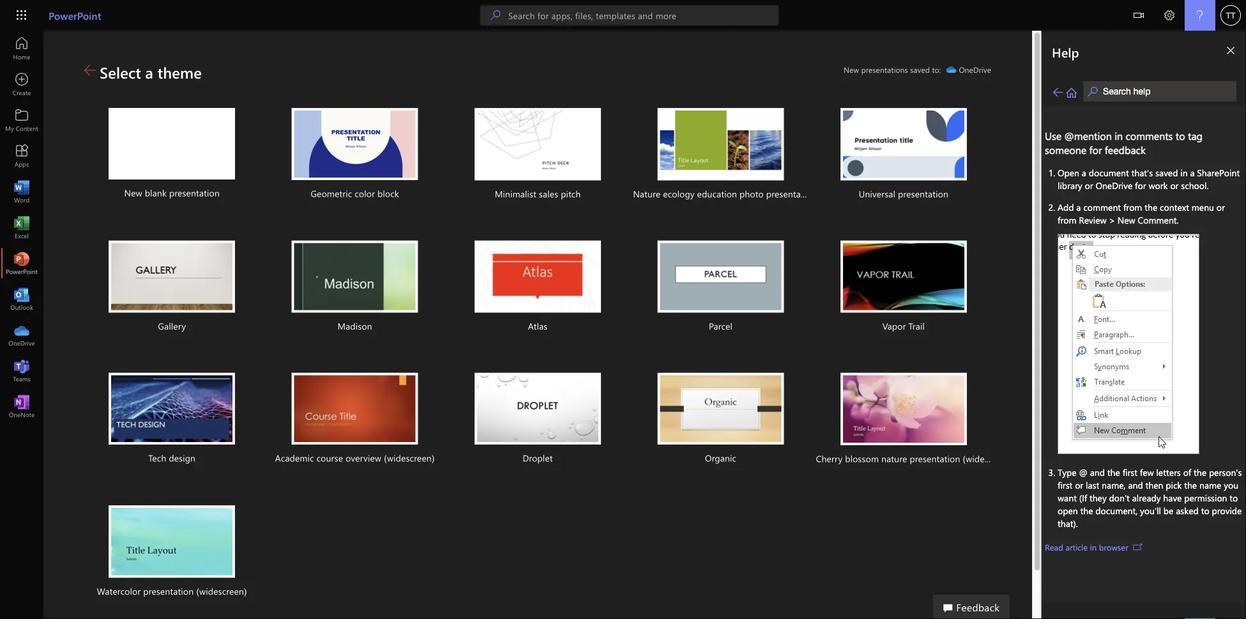 Task type: vqa. For each thing, say whether or not it's contained in the screenshot.
The (Blue
no



Task type: locate. For each thing, give the bounding box(es) containing it.
(widescreen)
[[384, 452, 435, 464], [963, 453, 1014, 465], [196, 585, 247, 597]]

tt button
[[1216, 0, 1247, 31]]

2 help region from the left
[[1042, 31, 1247, 619]]

Search box. Suggestions appear as you type. search field
[[508, 5, 779, 26]]

minimalist sales pitch link
[[450, 93, 626, 218]]

minimalist sales pitch image
[[475, 108, 601, 181]]

navigation
[[0, 31, 43, 424]]

presentation right photo at the top of the page
[[767, 188, 817, 200]]

word image
[[15, 185, 28, 198]]

0 horizontal spatial (widescreen)
[[196, 585, 247, 597]]

course
[[317, 452, 343, 464]]

presentation down watercolor presentation (widescreen) image
[[143, 585, 194, 597]]

outlook image
[[15, 293, 28, 305]]

geometric color block image
[[292, 108, 418, 180]]

cherry blossom nature presentation (widescreen) link
[[816, 357, 1014, 482]]

1 horizontal spatial (widescreen)
[[384, 452, 435, 464]]

minimalist sales pitch
[[495, 188, 581, 200]]

vapor trail
[[883, 320, 925, 332]]

presentation right universal
[[898, 188, 949, 200]]

templates element
[[84, 93, 1014, 619]]

vapor
[[883, 320, 906, 332]]

new for new blank presentation
[[124, 187, 142, 199]]

help region
[[1004, 31, 1247, 619], [1042, 31, 1247, 619]]

vapor trail image
[[841, 241, 967, 313]]

0 vertical spatial new
[[844, 65, 860, 75]]

new blank presentation
[[124, 187, 220, 199]]

2 horizontal spatial (widescreen)
[[963, 453, 1014, 465]]

overview
[[346, 452, 382, 464]]

powerpoint image
[[15, 257, 28, 270]]

0 horizontal spatial new
[[124, 187, 142, 199]]

academic course overview (widescreen) image
[[292, 373, 418, 445]]

1 horizontal spatial new
[[844, 65, 860, 75]]

my content image
[[15, 114, 28, 127]]

(widescreen) inside watercolor presentation (widescreen) link
[[196, 585, 247, 597]]

none search field inside the powerpoint banner
[[480, 5, 779, 26]]

nature ecology education photo presentation
[[633, 188, 817, 200]]

presentation inside new blank presentation link
[[169, 187, 220, 199]]

gallery
[[158, 320, 186, 332]]

presentation right nature
[[910, 453, 961, 465]]

onenote image
[[15, 400, 28, 413]]

nature ecology education photo presentation link
[[633, 93, 817, 218]]

cherry blossom nature presentation (widescreen) image
[[841, 373, 967, 445]]

presentation right blank at the top
[[169, 187, 220, 199]]

None search field
[[480, 5, 779, 26]]

geometric color block link
[[267, 93, 443, 217]]

new presentations saved to:
[[844, 65, 941, 75]]

(widescreen) inside the cherry blossom nature presentation (widescreen) link
[[963, 453, 1014, 465]]

cherry blossom nature presentation (widescreen)
[[816, 453, 1014, 465]]

presentation inside watercolor presentation (widescreen) link
[[143, 585, 194, 597]]

1 vertical spatial new
[[124, 187, 142, 199]]

universal
[[859, 188, 896, 200]]

powerpoint
[[49, 8, 101, 22]]

presentation
[[169, 187, 220, 199], [767, 188, 817, 200], [898, 188, 949, 200], [910, 453, 961, 465], [143, 585, 194, 597]]

new
[[844, 65, 860, 75], [124, 187, 142, 199]]

new inside templates element
[[124, 187, 142, 199]]

nature
[[882, 453, 908, 465]]

presentations
[[862, 65, 908, 75]]

new left blank at the top
[[124, 187, 142, 199]]

universal presentation image
[[841, 108, 967, 181]]

ecology
[[663, 188, 695, 200]]

color
[[355, 188, 375, 199]]

atlas
[[528, 320, 548, 332]]

select
[[100, 62, 141, 82]]

help
[[1052, 43, 1080, 60]]

feedback
[[957, 600, 1000, 614]]

geometric color block
[[311, 188, 399, 199]]

create image
[[15, 78, 28, 91]]

organic
[[705, 452, 737, 464]]

new left presentations
[[844, 65, 860, 75]]


[[1134, 10, 1144, 20]]

universal presentation link
[[816, 93, 992, 218]]

new for new presentations saved to:
[[844, 65, 860, 75]]

blossom
[[846, 453, 879, 465]]

watercolor presentation (widescreen) image
[[109, 505, 235, 578]]

select a theme
[[100, 62, 202, 82]]

(widescreen) inside 'academic course overview (widescreen)' link
[[384, 452, 435, 464]]



Task type: describe. For each thing, give the bounding box(es) containing it.
 button
[[1124, 0, 1155, 33]]

geometric
[[311, 188, 352, 199]]

gallery link
[[84, 225, 260, 350]]

vapor trail link
[[816, 225, 992, 350]]

sales
[[539, 188, 559, 200]]

tt
[[1227, 10, 1236, 20]]

to:
[[932, 65, 941, 75]]

excel image
[[15, 221, 28, 234]]

parcel link
[[633, 225, 809, 350]]

academic
[[275, 452, 314, 464]]

pitch
[[561, 188, 581, 200]]

madison image
[[292, 241, 418, 313]]

trail
[[909, 320, 925, 332]]

apps image
[[15, 150, 28, 162]]

parcel
[[709, 320, 733, 332]]

nature
[[633, 188, 661, 200]]

watercolor
[[97, 585, 141, 597]]

onedrive
[[959, 65, 992, 75]]

design
[[169, 452, 196, 464]]

watercolor presentation (widescreen) link
[[84, 490, 260, 615]]

onedrive image
[[15, 328, 28, 341]]

block
[[378, 188, 399, 199]]

academic course overview (widescreen) link
[[267, 357, 443, 482]]

photo
[[740, 188, 764, 200]]

madison link
[[267, 225, 443, 350]]

droplet image
[[475, 373, 601, 445]]

madison
[[338, 320, 372, 332]]

tech
[[148, 452, 166, 464]]

organic image
[[658, 373, 784, 445]]

new blank presentation link
[[84, 93, 260, 217]]

powerpoint banner
[[0, 0, 1247, 33]]

minimalist
[[495, 188, 537, 200]]

academic course overview (widescreen)
[[275, 452, 435, 464]]

gallery image
[[109, 241, 235, 313]]

feedback button
[[934, 595, 1010, 619]]

tech design
[[148, 452, 196, 464]]

tech design image
[[109, 373, 235, 445]]

blank
[[145, 187, 167, 199]]

a
[[145, 62, 153, 82]]

presentation inside the cherry blossom nature presentation (widescreen) link
[[910, 453, 961, 465]]

droplet
[[523, 452, 553, 464]]

droplet link
[[450, 357, 626, 482]]

home image
[[15, 42, 28, 55]]

presentation inside universal presentation link
[[898, 188, 949, 200]]

tech design link
[[84, 357, 260, 482]]

presentation inside nature ecology education photo presentation link
[[767, 188, 817, 200]]

universal presentation
[[859, 188, 949, 200]]

1 help region from the left
[[1004, 31, 1247, 619]]

atlas image
[[475, 241, 601, 313]]

education
[[697, 188, 737, 200]]

parcel image
[[658, 241, 784, 313]]

nature ecology education photo presentation image
[[658, 108, 784, 181]]

watercolor presentation (widescreen)
[[97, 585, 247, 597]]

cherry
[[816, 453, 843, 465]]

atlas link
[[450, 225, 626, 350]]

theme
[[158, 62, 202, 82]]

organic link
[[633, 357, 809, 482]]

teams image
[[15, 364, 28, 377]]

saved
[[911, 65, 930, 75]]



